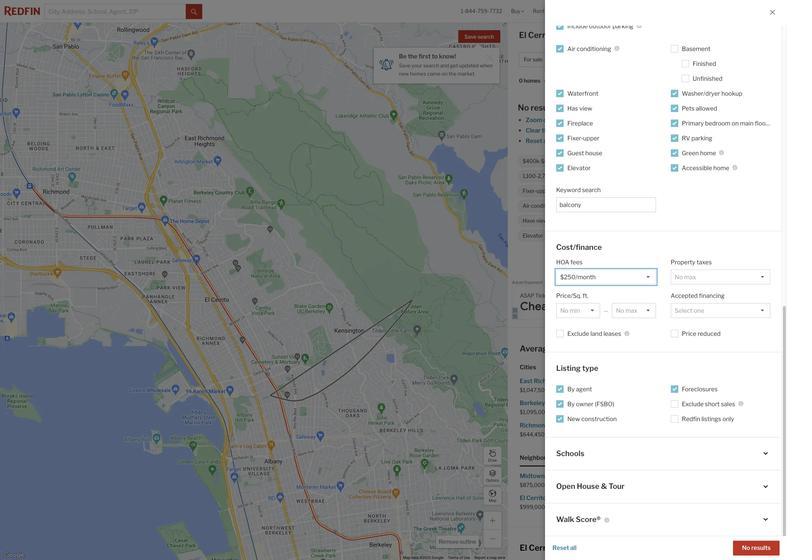 Task type: vqa. For each thing, say whether or not it's contained in the screenshot.
the San
yes



Task type: describe. For each thing, give the bounding box(es) containing it.
san
[[648, 422, 658, 429]]

washer/dryer
[[682, 90, 720, 97]]

el for el cerrito hills $999,000
[[520, 495, 525, 502]]

your inside save your search and get updated when new homes come on the market.
[[412, 63, 422, 69]]

financing
[[699, 292, 725, 299]]

0 vertical spatial fireplace
[[568, 120, 593, 127]]

for sale
[[524, 56, 543, 63]]

error
[[498, 556, 506, 560]]

all inside zoom out clear the map boundary reset all filters or remove one of your filters below to see more homes
[[544, 137, 550, 144]]

advertisement
[[512, 280, 543, 285]]

codes
[[586, 454, 603, 461]]

fixer- for upper
[[568, 135, 583, 142]]

0 vertical spatial parking
[[613, 23, 634, 30]]

map for map data ©2023 google
[[403, 556, 411, 560]]

0 vertical spatial conditioning
[[577, 45, 611, 52]]

be the first to know! dialog
[[374, 43, 500, 83]]

/
[[694, 56, 696, 63]]

list box right — on the bottom right
[[612, 303, 656, 318]]

keyword search
[[556, 186, 601, 193]]

cost/finance
[[556, 243, 602, 252]]

short
[[705, 401, 720, 408]]

price
[[682, 330, 697, 337]]

sale
[[615, 30, 632, 40]]

•
[[544, 78, 546, 84]]

$1,047,500
[[520, 387, 548, 393]]

redfin
[[682, 415, 700, 422]]

townhouse,
[[657, 158, 686, 164]]

bedroom for primary bedroom on main
[[644, 203, 667, 209]]

map for map
[[489, 498, 496, 503]]

home for accessible
[[714, 164, 729, 171]]

property
[[671, 259, 696, 266]]

0 vertical spatial results
[[531, 103, 558, 112]]

when
[[480, 63, 493, 69]]

to inside be the first to know! dialog
[[432, 53, 438, 60]]

report for report a map error
[[475, 556, 486, 560]]

homes inside berkeley homes for sale $1,095,000
[[546, 400, 565, 407]]

1 horizontal spatial elevator
[[568, 164, 591, 171]]

exclude short sales
[[682, 401, 735, 408]]

report a map error link
[[475, 556, 506, 560]]

save for save search
[[465, 34, 477, 40]]

search for save search
[[478, 34, 494, 40]]

fees
[[571, 259, 583, 266]]

new
[[399, 71, 409, 77]]

berkeley
[[520, 400, 545, 407]]

google
[[432, 556, 444, 560]]

options
[[486, 478, 499, 482]]

homes for sale $629,000
[[648, 378, 709, 393]]

construction
[[582, 415, 617, 422]]

market.
[[458, 71, 476, 77]]

sale inside berkeley homes for sale $1,095,000
[[576, 400, 587, 407]]

tour
[[609, 482, 625, 491]]

reset inside zoom out clear the map boundary reset all filters or remove one of your filters below to see more homes
[[526, 137, 542, 144]]

list box for property taxes
[[671, 270, 771, 285]]

keyword
[[556, 186, 581, 193]]

cerrito for el cerrito
[[671, 258, 690, 266]]

e.g. office, balcony, modern text field
[[560, 201, 653, 208]]

list box down price/sq. ft.
[[556, 303, 600, 318]]

for inside midtown homes for sale $875,000
[[566, 472, 574, 480]]

land for exclude
[[591, 330, 602, 337]]

$999,000
[[520, 504, 545, 510]]

$629,000
[[648, 387, 673, 393]]

ba
[[705, 56, 711, 63]]

sales
[[721, 401, 735, 408]]

ca for el cerrito, ca real estate trends
[[560, 543, 572, 553]]

remove outline
[[439, 539, 476, 545]]

0 vertical spatial no
[[518, 103, 529, 112]]

1 horizontal spatial air
[[568, 45, 576, 52]]

zoom
[[526, 117, 542, 124]]

waterfront
[[568, 90, 599, 97]]

remove air conditioning image
[[565, 204, 570, 208]]

save your search and get updated when new homes come on the market.
[[399, 63, 493, 77]]

report for report ad
[[767, 281, 778, 285]]

1 horizontal spatial parking
[[692, 135, 713, 142]]

exclude land leases
[[568, 330, 621, 337]]

be the first to know!
[[399, 53, 456, 60]]

fixer-uppers
[[523, 188, 554, 194]]

remove fixer-uppers image
[[557, 189, 562, 193]]

reset all button
[[553, 541, 577, 556]]

guest
[[568, 150, 584, 157]]

no results inside 'button'
[[742, 544, 771, 552]]

City, Address, School, Agent, ZIP search field
[[45, 4, 186, 19]]

green
[[682, 150, 699, 157]]

el for el cerrito
[[665, 258, 670, 266]]

hoa
[[556, 259, 569, 266]]

sale inside kensington homes for sale $1,849,000
[[711, 400, 722, 407]]

under
[[622, 173, 636, 179]]

zoom out clear the map boundary reset all filters or remove one of your filters below to see more homes
[[526, 117, 720, 144]]

sale inside button
[[533, 56, 543, 63]]

1 vertical spatial of
[[460, 556, 463, 560]]

taxes
[[697, 259, 712, 266]]

homes inside save your search and get updated when new homes come on the market.
[[410, 71, 426, 77]]

0
[[519, 78, 523, 84]]

$4.5m
[[541, 158, 557, 164]]

real
[[574, 543, 588, 553]]

listings
[[702, 415, 721, 422]]

average
[[520, 344, 552, 353]]

exclude 55+ communities
[[574, 188, 637, 194]]

0 vertical spatial ft.
[[561, 173, 567, 179]]

0 horizontal spatial conditioning
[[531, 203, 561, 209]]

on inside save your search and get updated when new homes come on the market.
[[442, 71, 448, 77]]

zoom out button
[[525, 117, 553, 124]]

for sale button
[[519, 52, 557, 67]]

homes inside 0 homes •
[[524, 78, 541, 84]]

$1,849,000
[[648, 409, 676, 415]]

exclude for exclude land leases
[[568, 330, 589, 337]]

0 vertical spatial the
[[408, 53, 418, 60]]

1 vertical spatial ca
[[663, 344, 675, 353]]

el cerrito
[[665, 258, 690, 266]]

for inside kensington homes for sale $1,849,000
[[702, 400, 710, 407]]

type
[[582, 364, 598, 373]]

pets allowed
[[682, 105, 717, 112]]

for inside san francisco homes for sale $1,349,900
[[709, 422, 717, 429]]

house
[[586, 150, 603, 157]]

0 horizontal spatial elevator
[[523, 233, 543, 239]]

reduced
[[698, 330, 721, 337]]

the inside save your search and get updated when new homes come on the market.
[[449, 71, 457, 77]]

open house & tour link
[[556, 482, 771, 492]]

uppers
[[537, 188, 554, 194]]

results inside 'button'
[[752, 544, 771, 552]]

pets
[[682, 105, 695, 112]]

0 vertical spatial no results
[[518, 103, 558, 112]]

primary for primary bedroom on main
[[624, 203, 643, 209]]

remove $400k-$4.5m image
[[561, 159, 566, 163]]

el cerrito hills $999,000
[[520, 495, 560, 510]]

accessible
[[682, 164, 712, 171]]

sale inside midtown homes for sale $875,000
[[576, 472, 587, 480]]

fixer- for uppers
[[523, 188, 537, 194]]

include outdoor parking
[[568, 23, 634, 30]]

1 vertical spatial air conditioning
[[523, 203, 561, 209]]

ad region
[[512, 286, 783, 319]]

leases
[[604, 330, 621, 337]]

coming soon, under contract/pending
[[588, 173, 679, 179]]

know!
[[439, 53, 456, 60]]

homes inside richmond homes for sale $644,450
[[550, 422, 569, 429]]

east
[[520, 378, 533, 385]]

get
[[450, 63, 458, 69]]

for inside berkeley homes for sale $1,095,000
[[567, 400, 575, 407]]

55+
[[594, 188, 604, 194]]

draw button
[[483, 447, 502, 465]]

no inside 'button'
[[742, 544, 750, 552]]

homes inside san francisco homes for sale $1,349,900
[[688, 422, 707, 429]]

ca for el cerrito, ca homes for sale
[[559, 30, 571, 40]]

richmond inside east richmond heights $1,047,500
[[534, 378, 563, 385]]

$400k-$4.5m
[[523, 158, 557, 164]]

(fsbo)
[[595, 401, 615, 408]]

updated
[[459, 63, 479, 69]]

more
[[685, 137, 700, 144]]

by for by owner (fsbo)
[[568, 401, 575, 408]]

accepted
[[671, 292, 698, 299]]

floor
[[755, 120, 768, 127]]



Task type: locate. For each thing, give the bounding box(es) containing it.
0 horizontal spatial filters
[[551, 137, 568, 144]]

0 vertical spatial ca
[[559, 30, 571, 40]]

for down owner
[[570, 422, 578, 429]]

0 vertical spatial primary
[[682, 120, 704, 127]]

home right accessible at the top of page
[[714, 164, 729, 171]]

1 vertical spatial report
[[475, 556, 486, 560]]

your inside zoom out clear the map boundary reset all filters or remove one of your filters below to see more homes
[[618, 137, 630, 144]]

sale inside san francisco homes for sale $1,349,900
[[718, 422, 729, 429]]

fireplace up boundary
[[568, 120, 593, 127]]

by for by agent
[[568, 386, 575, 393]]

for inside homes for sale $629,000
[[689, 378, 697, 385]]

owner
[[576, 401, 594, 408]]

0 horizontal spatial map
[[490, 556, 497, 560]]

air up have
[[523, 203, 530, 209]]

agent
[[576, 386, 592, 393]]

all inside button
[[570, 544, 577, 552]]

francisco
[[660, 422, 687, 429]]

sale inside richmond homes for sale $644,450
[[579, 422, 591, 429]]

0 horizontal spatial no results
[[518, 103, 558, 112]]

for up the open
[[566, 472, 574, 480]]

homes
[[573, 30, 601, 40]]

zip codes element
[[576, 448, 603, 467]]

1 horizontal spatial air conditioning
[[568, 45, 611, 52]]

1 vertical spatial reset
[[553, 544, 569, 552]]

exclude up redfin
[[682, 401, 704, 408]]

kensington
[[648, 400, 680, 407]]

&
[[601, 482, 607, 491]]

el for el cerrito, ca homes for sale
[[519, 30, 527, 40]]

list box down financing
[[671, 303, 771, 318]]

for left owner
[[567, 400, 575, 407]]

sale down sales
[[718, 422, 729, 429]]

1 filters from the left
[[551, 137, 568, 144]]

remove
[[576, 137, 598, 144]]

1 vertical spatial on
[[732, 120, 739, 127]]

no results
[[518, 103, 558, 112], [742, 544, 771, 552]]

elevator down "guest"
[[568, 164, 591, 171]]

search up come on the top right of the page
[[423, 63, 439, 69]]

1 horizontal spatial map
[[553, 127, 565, 134]]

0 horizontal spatial main
[[675, 203, 687, 209]]

exclude for exclude short sales
[[682, 401, 704, 408]]

all down walk score®
[[570, 544, 577, 552]]

boundary
[[566, 127, 593, 134]]

conditioning down uppers in the right top of the page
[[531, 203, 561, 209]]

0 vertical spatial cerrito
[[671, 258, 690, 266]]

2 by from the top
[[568, 401, 575, 408]]

2 vertical spatial cerrito,
[[529, 543, 558, 553]]

0 vertical spatial report
[[767, 281, 778, 285]]

1 vertical spatial cerrito
[[526, 495, 547, 502]]

air conditioning down homes
[[568, 45, 611, 52]]

primary
[[682, 120, 704, 127], [624, 203, 643, 209]]

2 horizontal spatial search
[[582, 186, 601, 193]]

redfin listings only
[[682, 415, 734, 422]]

1 vertical spatial elevator
[[523, 233, 543, 239]]

0 vertical spatial land
[[687, 158, 698, 164]]

map right a
[[490, 556, 497, 560]]

only
[[723, 415, 734, 422]]

studio+ / 4+ ba
[[674, 56, 711, 63]]

2 filters from the left
[[631, 137, 647, 144]]

homes right 0
[[524, 78, 541, 84]]

of left use
[[460, 556, 463, 560]]

el for el cerrito, ca real estate trends
[[520, 543, 527, 553]]

exclude left 55+
[[574, 188, 593, 194]]

el cerrito, ca real estate trends
[[520, 543, 643, 553]]

view right has
[[580, 105, 592, 112]]

report inside button
[[767, 281, 778, 285]]

0 horizontal spatial the
[[408, 53, 418, 60]]

0 horizontal spatial air
[[523, 203, 530, 209]]

by owner (fsbo)
[[568, 401, 615, 408]]

1 horizontal spatial cerrito
[[671, 258, 690, 266]]

sale right for
[[533, 56, 543, 63]]

view for has view
[[580, 105, 592, 112]]

a
[[487, 556, 489, 560]]

land up the average home prices near el cerrito, ca
[[591, 330, 602, 337]]

outline
[[460, 539, 476, 545]]

ft. right price/sq. in the bottom of the page
[[583, 292, 589, 299]]

map inside zoom out clear the map boundary reset all filters or remove one of your filters below to see more homes
[[553, 127, 565, 134]]

come
[[427, 71, 441, 77]]

to inside zoom out clear the map boundary reset all filters or remove one of your filters below to see more homes
[[667, 137, 673, 144]]

0 vertical spatial all
[[544, 137, 550, 144]]

0 horizontal spatial view
[[536, 218, 548, 224]]

search down coming
[[582, 186, 601, 193]]

1 vertical spatial cerrito,
[[632, 344, 661, 353]]

save up new
[[399, 63, 411, 69]]

studio+ / 4+ ba button
[[669, 52, 718, 67]]

2 vertical spatial the
[[542, 127, 551, 134]]

1 horizontal spatial results
[[752, 544, 771, 552]]

homes up redfin
[[681, 400, 700, 407]]

search down 759-
[[478, 34, 494, 40]]

report
[[767, 281, 778, 285], [475, 556, 486, 560]]

1,100-
[[523, 173, 538, 179]]

to right the first
[[432, 53, 438, 60]]

submit search image
[[191, 9, 197, 15]]

0 vertical spatial search
[[478, 34, 494, 40]]

map inside button
[[489, 498, 496, 503]]

0 horizontal spatial no
[[518, 103, 529, 112]]

hookup
[[722, 90, 743, 97]]

0 horizontal spatial primary
[[624, 203, 643, 209]]

ca down include
[[559, 30, 571, 40]]

homes up the open
[[546, 472, 565, 480]]

home
[[700, 150, 716, 157], [714, 164, 729, 171], [554, 344, 576, 353]]

el
[[519, 30, 527, 40], [665, 258, 670, 266], [623, 344, 630, 353], [520, 495, 525, 502], [520, 543, 527, 553]]

exclude up prices
[[568, 330, 589, 337]]

0 horizontal spatial on
[[442, 71, 448, 77]]

the down get
[[449, 71, 457, 77]]

0 vertical spatial save
[[465, 34, 477, 40]]

0 vertical spatial air conditioning
[[568, 45, 611, 52]]

studio+
[[674, 56, 693, 63]]

$1,349,900
[[648, 431, 676, 437]]

1 horizontal spatial conditioning
[[577, 45, 611, 52]]

san francisco homes for sale $1,349,900
[[648, 422, 729, 437]]

0 vertical spatial richmond
[[534, 378, 563, 385]]

filters left below
[[631, 137, 647, 144]]

homes down east richmond heights $1,047,500
[[546, 400, 565, 407]]

save inside save your search and get updated when new homes come on the market.
[[399, 63, 411, 69]]

0 horizontal spatial bedroom
[[644, 203, 667, 209]]

save inside button
[[465, 34, 477, 40]]

0 vertical spatial on
[[442, 71, 448, 77]]

sale up house on the bottom right of page
[[576, 472, 587, 480]]

$875,000
[[520, 482, 545, 488]]

neighborhoods
[[520, 454, 564, 461]]

the inside zoom out clear the map boundary reset all filters or remove one of your filters below to see more homes
[[542, 127, 551, 134]]

1 vertical spatial search
[[423, 63, 439, 69]]

list box for accepted financing
[[671, 303, 771, 318]]

1 vertical spatial save
[[399, 63, 411, 69]]

price reduced
[[682, 330, 721, 337]]

home up listing
[[554, 344, 576, 353]]

view right have
[[536, 218, 548, 224]]

0 vertical spatial reset
[[526, 137, 542, 144]]

0 vertical spatial of
[[611, 137, 616, 144]]

0 vertical spatial map
[[553, 127, 565, 134]]

land for townhouse,
[[687, 158, 698, 164]]

1 vertical spatial all
[[570, 544, 577, 552]]

new construction
[[568, 415, 617, 422]]

schools
[[556, 449, 585, 458]]

kensington homes for sale $1,849,000
[[648, 400, 722, 415]]

homes up green home
[[701, 137, 720, 144]]

sale up foreclosures
[[698, 378, 709, 385]]

outdoor
[[589, 23, 611, 30]]

save for save your search and get updated when new homes come on the market.
[[399, 63, 411, 69]]

homes right new
[[410, 71, 426, 77]]

for down include outdoor parking
[[602, 30, 614, 40]]

cerrito inside el cerrito hills $999,000
[[526, 495, 547, 502]]

primary up rv parking
[[682, 120, 704, 127]]

1 vertical spatial ft.
[[583, 292, 589, 299]]

guest house
[[568, 150, 603, 157]]

has
[[568, 105, 578, 112]]

0 vertical spatial map
[[489, 498, 496, 503]]

to left see
[[667, 137, 673, 144]]

el inside el cerrito hills $999,000
[[520, 495, 525, 502]]

list box down fees
[[556, 270, 656, 285]]

0 horizontal spatial report
[[475, 556, 486, 560]]

report left ad
[[767, 281, 778, 285]]

open
[[556, 482, 575, 491]]

homes down berkeley homes for sale $1,095,000
[[550, 422, 569, 429]]

by down heights
[[568, 386, 575, 393]]

soon,
[[608, 173, 621, 179]]

sale up listings
[[711, 400, 722, 407]]

for
[[602, 30, 614, 40], [689, 378, 697, 385], [567, 400, 575, 407], [702, 400, 710, 407], [570, 422, 578, 429], [709, 422, 717, 429], [566, 472, 574, 480]]

fixer- down boundary
[[568, 135, 583, 142]]

the up reset all filters button
[[542, 127, 551, 134]]

primary for primary bedroom on main floor
[[682, 120, 704, 127]]

1 vertical spatial exclude
[[568, 330, 589, 337]]

1 horizontal spatial on
[[668, 203, 674, 209]]

air conditioning down uppers in the right top of the page
[[523, 203, 561, 209]]

4+
[[697, 56, 704, 63]]

walk score®
[[556, 515, 601, 524]]

0 horizontal spatial land
[[591, 330, 602, 337]]

cerrito, down walk
[[529, 543, 558, 553]]

have view
[[523, 218, 548, 224]]

0 horizontal spatial air conditioning
[[523, 203, 561, 209]]

ca left the real
[[560, 543, 572, 553]]

cerrito, up the for sale button
[[528, 30, 558, 40]]

on
[[442, 71, 448, 77], [732, 120, 739, 127], [668, 203, 674, 209]]

1 horizontal spatial fixer-
[[568, 135, 583, 142]]

by left owner
[[568, 401, 575, 408]]

sale down owner
[[579, 422, 591, 429]]

for inside richmond homes for sale $644,450
[[570, 422, 578, 429]]

sale inside homes for sale $629,000
[[698, 378, 709, 385]]

home up accessible home
[[700, 150, 716, 157]]

zip
[[576, 454, 584, 461]]

clear
[[526, 127, 541, 134]]

on down and
[[442, 71, 448, 77]]

heights
[[564, 378, 586, 385]]

1 vertical spatial primary
[[624, 203, 643, 209]]

use
[[464, 556, 470, 560]]

foreclosures
[[682, 386, 718, 393]]

0 vertical spatial main
[[740, 120, 754, 127]]

filters
[[551, 137, 568, 144], [631, 137, 647, 144]]

bedroom for primary bedroom on main floor
[[705, 120, 731, 127]]

richmond up $1,047,500 on the bottom
[[534, 378, 563, 385]]

cerrito, for el cerrito, ca real estate trends
[[529, 543, 558, 553]]

map
[[553, 127, 565, 134], [490, 556, 497, 560]]

map left data
[[403, 556, 411, 560]]

1 horizontal spatial view
[[580, 105, 592, 112]]

1 horizontal spatial filters
[[631, 137, 647, 144]]

0 horizontal spatial search
[[423, 63, 439, 69]]

fireplace down 55+
[[582, 203, 604, 209]]

parking up green home
[[692, 135, 713, 142]]

google image
[[2, 550, 26, 560]]

filters down clear the map boundary button at the right top of page
[[551, 137, 568, 144]]

richmond up $644,450
[[520, 422, 549, 429]]

allowed
[[696, 105, 717, 112]]

cerrito up $999,000
[[526, 495, 547, 502]]

0 vertical spatial view
[[580, 105, 592, 112]]

below
[[649, 137, 666, 144]]

main for primary bedroom on main floor
[[740, 120, 754, 127]]

1 vertical spatial bedroom
[[644, 203, 667, 209]]

be
[[399, 53, 407, 60]]

elevator down have view
[[523, 233, 543, 239]]

first
[[419, 53, 431, 60]]

homes inside midtown homes for sale $875,000
[[546, 472, 565, 480]]

1 horizontal spatial to
[[667, 137, 673, 144]]

homes inside zoom out clear the map boundary reset all filters or remove one of your filters below to see more homes
[[701, 137, 720, 144]]

list box for hoa fees
[[556, 270, 656, 285]]

ca up cities heading
[[663, 344, 675, 353]]

0 vertical spatial to
[[432, 53, 438, 60]]

cerrito, for el cerrito, ca homes for sale
[[528, 30, 558, 40]]

washer/dryer hookup
[[682, 90, 743, 97]]

see
[[674, 137, 684, 144]]

1 vertical spatial land
[[591, 330, 602, 337]]

bedroom down allowed at the right of the page
[[705, 120, 731, 127]]

for up foreclosures
[[689, 378, 697, 385]]

main for primary bedroom on main
[[675, 203, 687, 209]]

1 horizontal spatial search
[[478, 34, 494, 40]]

0 vertical spatial air
[[568, 45, 576, 52]]

homes inside homes for sale $629,000
[[669, 378, 688, 385]]

your down the first
[[412, 63, 422, 69]]

on down contract/pending on the right of page
[[668, 203, 674, 209]]

list box
[[556, 270, 656, 285], [671, 270, 771, 285], [556, 303, 600, 318], [612, 303, 656, 318], [671, 303, 771, 318]]

reset all
[[553, 544, 577, 552]]

1 vertical spatial the
[[449, 71, 457, 77]]

price/sq. ft.
[[556, 292, 589, 299]]

search for keyword search
[[582, 186, 601, 193]]

1 vertical spatial fixer-
[[523, 188, 537, 194]]

search inside save your search and get updated when new homes come on the market.
[[423, 63, 439, 69]]

homes down kensington homes for sale $1,849,000
[[688, 422, 707, 429]]

on for primary bedroom on main
[[668, 203, 674, 209]]

save down '844-' in the top of the page
[[465, 34, 477, 40]]

0 horizontal spatial to
[[432, 53, 438, 60]]

$644,450
[[520, 431, 545, 437]]

rv parking
[[682, 135, 713, 142]]

0 horizontal spatial reset
[[526, 137, 542, 144]]

list box up financing
[[671, 270, 771, 285]]

results
[[531, 103, 558, 112], [752, 544, 771, 552]]

fixer- down 1,100-
[[523, 188, 537, 194]]

on left floor
[[732, 120, 739, 127]]

midtown
[[520, 472, 545, 480]]

reset inside button
[[553, 544, 569, 552]]

your right one at top
[[618, 137, 630, 144]]

el cerrito hills link
[[520, 493, 643, 503]]

of inside zoom out clear the map boundary reset all filters or remove one of your filters below to see more homes
[[611, 137, 616, 144]]

1 horizontal spatial no results
[[742, 544, 771, 552]]

map region
[[0, 0, 550, 560]]

primary bedroom on main floor
[[682, 120, 768, 127]]

0 horizontal spatial ft.
[[561, 173, 567, 179]]

primary down communities
[[624, 203, 643, 209]]

1 horizontal spatial map
[[489, 498, 496, 503]]

terms of use
[[448, 556, 470, 560]]

cities heading
[[520, 363, 775, 372]]

0 horizontal spatial parking
[[613, 23, 634, 30]]

upper
[[583, 135, 600, 142]]

reset all filters button
[[525, 137, 568, 144]]

homes up $629,000
[[669, 378, 688, 385]]

0 vertical spatial elevator
[[568, 164, 591, 171]]

search inside button
[[478, 34, 494, 40]]

on for primary bedroom on main floor
[[732, 120, 739, 127]]

1 vertical spatial view
[[536, 218, 548, 224]]

cerrito for el cerrito hills $999,000
[[526, 495, 547, 502]]

0 vertical spatial fixer-
[[568, 135, 583, 142]]

communities
[[605, 188, 637, 194]]

cerrito, up cities heading
[[632, 344, 661, 353]]

home for average
[[554, 344, 576, 353]]

the right be
[[408, 53, 418, 60]]

estate
[[590, 543, 615, 553]]

average home prices near el cerrito, ca
[[520, 344, 675, 353]]

0 horizontal spatial of
[[460, 556, 463, 560]]

parking up sale
[[613, 23, 634, 30]]

1 horizontal spatial of
[[611, 137, 616, 144]]

homes inside kensington homes for sale $1,849,000
[[681, 400, 700, 407]]

1 horizontal spatial no
[[742, 544, 750, 552]]

all down clear the map boundary button at the right top of page
[[544, 137, 550, 144]]

contract/pending
[[637, 173, 679, 179]]

1 vertical spatial fireplace
[[582, 203, 604, 209]]

near
[[604, 344, 621, 353]]

view for have view
[[536, 218, 548, 224]]

of right one at top
[[611, 137, 616, 144]]

0 vertical spatial home
[[700, 150, 716, 157]]

save search
[[465, 34, 494, 40]]

home for green
[[700, 150, 716, 157]]

for down foreclosures
[[702, 400, 710, 407]]

exclude for exclude 55+ communities
[[574, 188, 593, 194]]

conditioning down homes
[[577, 45, 611, 52]]

1 vertical spatial map
[[490, 556, 497, 560]]

1 vertical spatial air
[[523, 203, 530, 209]]

east richmond heights $1,047,500
[[520, 378, 586, 393]]

bedroom down contract/pending on the right of page
[[644, 203, 667, 209]]

neighborhoods element
[[520, 448, 564, 467]]

richmond inside richmond homes for sale $644,450
[[520, 422, 549, 429]]

walk
[[556, 515, 574, 524]]

1 horizontal spatial report
[[767, 281, 778, 285]]

1 horizontal spatial bedroom
[[705, 120, 731, 127]]

for left only
[[709, 422, 717, 429]]

land up accessible at the top of page
[[687, 158, 698, 164]]

1 horizontal spatial reset
[[553, 544, 569, 552]]

report left a
[[475, 556, 486, 560]]

air down el cerrito, ca homes for sale
[[568, 45, 576, 52]]

ft. right sq.
[[561, 173, 567, 179]]

primary bedroom on main
[[624, 203, 687, 209]]

sq.
[[553, 173, 560, 179]]

reset left the real
[[553, 544, 569, 552]]

0 vertical spatial bedroom
[[705, 120, 731, 127]]

map down out
[[553, 127, 565, 134]]

0 horizontal spatial save
[[399, 63, 411, 69]]

schools link
[[556, 449, 771, 459]]

cerrito left taxes
[[671, 258, 690, 266]]

conditioning
[[577, 45, 611, 52], [531, 203, 561, 209]]

1 by from the top
[[568, 386, 575, 393]]

sale down by agent
[[576, 400, 587, 407]]

green home
[[682, 150, 716, 157]]

1 horizontal spatial all
[[570, 544, 577, 552]]

reset down the clear
[[526, 137, 542, 144]]

0 horizontal spatial all
[[544, 137, 550, 144]]

map down options
[[489, 498, 496, 503]]



